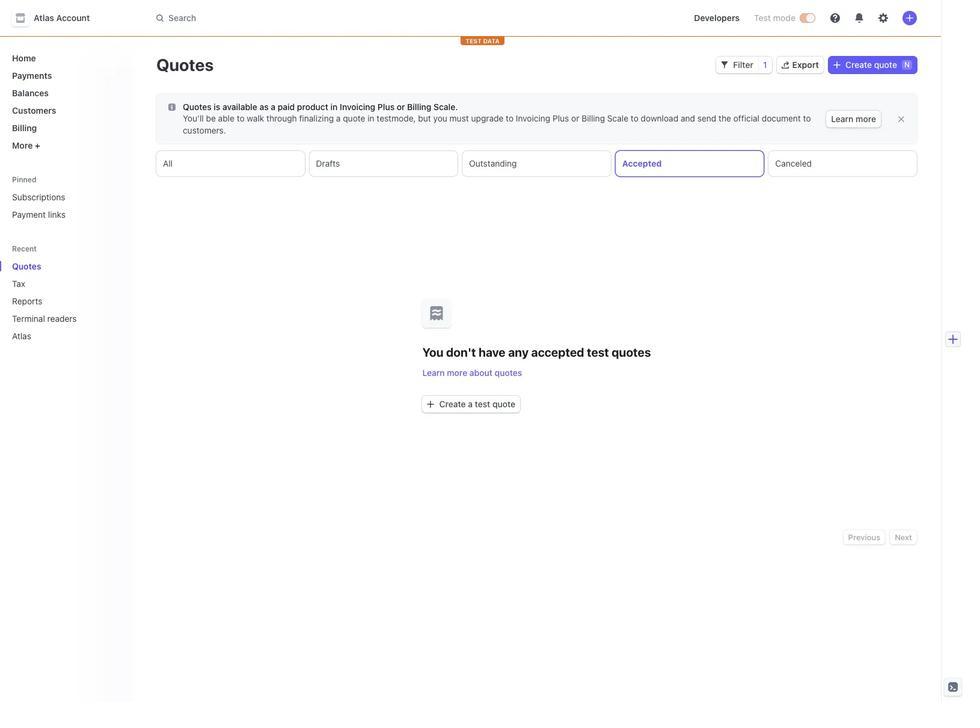Task type: describe. For each thing, give the bounding box(es) containing it.
billing inside core navigation links element
[[12, 123, 37, 133]]

scale
[[608, 113, 629, 123]]

2 horizontal spatial quote
[[875, 60, 898, 70]]

export
[[793, 60, 819, 70]]

n
[[905, 60, 910, 69]]

quotes is available as a paid product in invoicing plus or billing scale. you'll be able to walk through finalizing a quote in testmode, but you must upgrade to invoicing plus or billing scale to download and send the official document to customers.
[[183, 102, 811, 135]]

accepted
[[623, 158, 662, 168]]

test
[[755, 13, 771, 23]]

outstanding button
[[463, 151, 611, 176]]

paid
[[278, 102, 295, 112]]

developers link
[[690, 8, 745, 28]]

is
[[214, 102, 220, 112]]

4 to from the left
[[804, 113, 811, 123]]

previous button
[[844, 530, 886, 545]]

1 horizontal spatial in
[[368, 113, 375, 123]]

0 vertical spatial a
[[271, 102, 276, 112]]

create for create a test quote
[[440, 399, 466, 409]]

balances link
[[7, 83, 123, 103]]

the
[[719, 113, 732, 123]]

2 horizontal spatial billing
[[582, 113, 605, 123]]

learn more about quotes link
[[423, 367, 522, 378]]

finalizing
[[299, 113, 334, 123]]

you don't have any accepted test quotes
[[423, 345, 651, 359]]

more
[[12, 140, 33, 150]]

more for learn more
[[856, 114, 877, 124]]

next
[[895, 532, 913, 542]]

payments
[[12, 70, 52, 81]]

upgrade
[[471, 113, 504, 123]]

0 vertical spatial quotes
[[612, 345, 651, 359]]

have
[[479, 345, 506, 359]]

document
[[762, 113, 801, 123]]

0 horizontal spatial invoicing
[[340, 102, 376, 112]]

quote inside quotes is available as a paid product in invoicing plus or billing scale. you'll be able to walk through finalizing a quote in testmode, but you must upgrade to invoicing plus or billing scale to download and send the official document to customers.
[[343, 113, 366, 123]]

learn more link
[[827, 111, 881, 128]]

as
[[260, 102, 269, 112]]

account
[[56, 13, 90, 23]]

create quote
[[846, 60, 898, 70]]

more +
[[12, 140, 40, 150]]

test mode
[[755, 13, 796, 23]]

testmode,
[[377, 113, 416, 123]]

pinned element
[[7, 187, 123, 224]]

all button
[[156, 151, 305, 176]]

drafts button
[[310, 151, 458, 176]]

quotes link
[[7, 256, 106, 276]]

Search text field
[[149, 7, 489, 29]]

outstanding
[[469, 158, 517, 168]]

be
[[206, 113, 216, 123]]

balances
[[12, 88, 49, 98]]

atlas link
[[7, 326, 106, 346]]

must
[[450, 113, 469, 123]]

2 to from the left
[[506, 113, 514, 123]]

test data
[[466, 37, 500, 45]]

more for learn more about quotes
[[447, 367, 468, 378]]

learn more about quotes
[[423, 367, 522, 378]]

scale.
[[434, 102, 458, 112]]

you
[[423, 345, 444, 359]]

previous
[[849, 532, 881, 542]]

drafts
[[316, 158, 340, 168]]

0 horizontal spatial svg image
[[168, 104, 176, 111]]

recent navigation links element
[[0, 244, 132, 346]]

create a test quote link
[[423, 396, 521, 412]]

data
[[483, 37, 500, 45]]

svg image inside create a test quote "link"
[[427, 400, 435, 408]]

but
[[418, 113, 431, 123]]

atlas for atlas
[[12, 331, 31, 341]]

customers
[[12, 105, 56, 116]]

0 vertical spatial plus
[[378, 102, 395, 112]]

terminal
[[12, 313, 45, 324]]

1 horizontal spatial plus
[[553, 113, 569, 123]]

pinned navigation links element
[[7, 174, 123, 224]]

settings image
[[879, 13, 889, 23]]

you'll
[[183, 113, 204, 123]]

learn for learn more
[[832, 114, 854, 124]]

available
[[223, 102, 257, 112]]

payment
[[12, 209, 46, 220]]

download
[[641, 113, 679, 123]]

product
[[297, 102, 329, 112]]

learn more
[[832, 114, 877, 124]]

home link
[[7, 48, 123, 68]]

0 vertical spatial svg image
[[834, 61, 841, 69]]

create a test quote
[[440, 399, 516, 409]]

about
[[470, 367, 493, 378]]

0 vertical spatial quotes
[[156, 55, 214, 75]]

filter
[[734, 60, 754, 70]]



Task type: vqa. For each thing, say whether or not it's contained in the screenshot.
Shortcuts element
no



Task type: locate. For each thing, give the bounding box(es) containing it.
1 horizontal spatial svg image
[[427, 400, 435, 408]]

a inside "link"
[[468, 399, 473, 409]]

test down about
[[475, 399, 491, 409]]

atlas account
[[34, 13, 90, 23]]

quote down about
[[493, 399, 516, 409]]

accepted
[[532, 345, 585, 359]]

1 horizontal spatial or
[[572, 113, 580, 123]]

create down learn more about quotes
[[440, 399, 466, 409]]

learn for learn more about quotes
[[423, 367, 445, 378]]

create
[[846, 60, 873, 70], [440, 399, 466, 409]]

svg image right export
[[834, 61, 841, 69]]

a right finalizing
[[336, 113, 341, 123]]

all
[[163, 158, 173, 168]]

quotes
[[612, 345, 651, 359], [495, 367, 522, 378]]

a down learn more about quotes
[[468, 399, 473, 409]]

subscriptions link
[[7, 187, 123, 207]]

recent element
[[0, 256, 132, 346]]

learn up canceled button
[[832, 114, 854, 124]]

test
[[466, 37, 482, 45]]

payments link
[[7, 66, 123, 85]]

core navigation links element
[[7, 48, 123, 155]]

atlas left account
[[34, 13, 54, 23]]

billing left the "scale"
[[582, 113, 605, 123]]

payment links link
[[7, 205, 123, 224]]

billing link
[[7, 118, 123, 138]]

1 vertical spatial quote
[[343, 113, 366, 123]]

or up testmode, in the top left of the page
[[397, 102, 405, 112]]

a right as at the left of page
[[271, 102, 276, 112]]

and
[[681, 113, 696, 123]]

create inside "link"
[[440, 399, 466, 409]]

1 horizontal spatial create
[[846, 60, 873, 70]]

+
[[35, 140, 40, 150]]

or
[[397, 102, 405, 112], [572, 113, 580, 123]]

tax link
[[7, 274, 106, 294]]

tab list
[[156, 151, 918, 176]]

developers
[[695, 13, 740, 23]]

0 vertical spatial or
[[397, 102, 405, 112]]

Search search field
[[149, 7, 489, 29]]

1 vertical spatial learn
[[423, 367, 445, 378]]

invoicing up 'outstanding' button
[[516, 113, 551, 123]]

1 vertical spatial plus
[[553, 113, 569, 123]]

billing
[[407, 102, 432, 112], [582, 113, 605, 123], [12, 123, 37, 133]]

to right the upgrade at the top
[[506, 113, 514, 123]]

walk
[[247, 113, 264, 123]]

to down available
[[237, 113, 245, 123]]

quote left n
[[875, 60, 898, 70]]

canceled button
[[769, 151, 918, 176]]

atlas for atlas account
[[34, 13, 54, 23]]

quote inside "link"
[[493, 399, 516, 409]]

in
[[331, 102, 338, 112], [368, 113, 375, 123]]

subscriptions
[[12, 192, 65, 202]]

0 horizontal spatial learn
[[423, 367, 445, 378]]

quotes down the recent
[[12, 261, 41, 271]]

create left n
[[846, 60, 873, 70]]

2 vertical spatial svg image
[[427, 400, 435, 408]]

learn
[[832, 114, 854, 124], [423, 367, 445, 378]]

quote right finalizing
[[343, 113, 366, 123]]

or left the "scale"
[[572, 113, 580, 123]]

2 horizontal spatial a
[[468, 399, 473, 409]]

atlas inside button
[[34, 13, 54, 23]]

2 vertical spatial quotes
[[12, 261, 41, 271]]

through
[[267, 113, 297, 123]]

0 horizontal spatial billing
[[12, 123, 37, 133]]

learn down you
[[423, 367, 445, 378]]

1 vertical spatial test
[[475, 399, 491, 409]]

1 vertical spatial invoicing
[[516, 113, 551, 123]]

readers
[[47, 313, 77, 324]]

tax
[[12, 279, 25, 289]]

mode
[[774, 13, 796, 23]]

0 horizontal spatial a
[[271, 102, 276, 112]]

reports link
[[7, 291, 106, 311]]

0 horizontal spatial quote
[[343, 113, 366, 123]]

0 horizontal spatial quotes
[[495, 367, 522, 378]]

0 vertical spatial test
[[587, 345, 609, 359]]

0 vertical spatial invoicing
[[340, 102, 376, 112]]

atlas down terminal
[[12, 331, 31, 341]]

tab list containing all
[[156, 151, 918, 176]]

don't
[[446, 345, 476, 359]]

1 horizontal spatial a
[[336, 113, 341, 123]]

1 horizontal spatial test
[[587, 345, 609, 359]]

quotes inside quotes is available as a paid product in invoicing plus or billing scale. you'll be able to walk through finalizing a quote in testmode, but you must upgrade to invoicing plus or billing scale to download and send the official document to customers.
[[183, 102, 212, 112]]

svg image left is
[[168, 104, 176, 111]]

invoicing right product
[[340, 102, 376, 112]]

1 horizontal spatial billing
[[407, 102, 432, 112]]

2 vertical spatial quote
[[493, 399, 516, 409]]

customers link
[[7, 100, 123, 120]]

0 vertical spatial learn
[[832, 114, 854, 124]]

to right document
[[804, 113, 811, 123]]

1 vertical spatial or
[[572, 113, 580, 123]]

search
[[168, 13, 196, 23]]

0 horizontal spatial create
[[440, 399, 466, 409]]

more down don't
[[447, 367, 468, 378]]

plus up testmode, in the top left of the page
[[378, 102, 395, 112]]

0 vertical spatial more
[[856, 114, 877, 124]]

1 horizontal spatial quote
[[493, 399, 516, 409]]

billing up more +
[[12, 123, 37, 133]]

a
[[271, 102, 276, 112], [336, 113, 341, 123], [468, 399, 473, 409]]

1 vertical spatial atlas
[[12, 331, 31, 341]]

0 horizontal spatial test
[[475, 399, 491, 409]]

1 vertical spatial more
[[447, 367, 468, 378]]

terminal readers link
[[7, 309, 106, 329]]

1 vertical spatial svg image
[[168, 104, 176, 111]]

export button
[[777, 57, 824, 73]]

quotes up you'll
[[183, 102, 212, 112]]

0 vertical spatial atlas
[[34, 13, 54, 23]]

quotes inside recent element
[[12, 261, 41, 271]]

official
[[734, 113, 760, 123]]

1 vertical spatial quotes
[[495, 367, 522, 378]]

home
[[12, 53, 36, 63]]

atlas account button
[[12, 10, 102, 26]]

1 vertical spatial in
[[368, 113, 375, 123]]

1
[[764, 60, 767, 70]]

more
[[856, 114, 877, 124], [447, 367, 468, 378]]

in left testmode, in the top left of the page
[[368, 113, 375, 123]]

quote
[[875, 60, 898, 70], [343, 113, 366, 123], [493, 399, 516, 409]]

1 horizontal spatial more
[[856, 114, 877, 124]]

in up finalizing
[[331, 102, 338, 112]]

help image
[[831, 13, 841, 23]]

1 vertical spatial create
[[440, 399, 466, 409]]

2 vertical spatial a
[[468, 399, 473, 409]]

test inside "link"
[[475, 399, 491, 409]]

0 horizontal spatial or
[[397, 102, 405, 112]]

any
[[508, 345, 529, 359]]

test right accepted
[[587, 345, 609, 359]]

next button
[[891, 530, 918, 545]]

1 vertical spatial quotes
[[183, 102, 212, 112]]

1 vertical spatial a
[[336, 113, 341, 123]]

1 horizontal spatial quotes
[[612, 345, 651, 359]]

svg image
[[834, 61, 841, 69], [168, 104, 176, 111], [427, 400, 435, 408]]

recent
[[12, 244, 37, 253]]

1 to from the left
[[237, 113, 245, 123]]

0 vertical spatial create
[[846, 60, 873, 70]]

atlas
[[34, 13, 54, 23], [12, 331, 31, 341]]

customers.
[[183, 125, 226, 135]]

1 horizontal spatial atlas
[[34, 13, 54, 23]]

0 vertical spatial quote
[[875, 60, 898, 70]]

2 horizontal spatial svg image
[[834, 61, 841, 69]]

accepted button
[[616, 151, 764, 176]]

svg image left create a test quote
[[427, 400, 435, 408]]

to right the "scale"
[[631, 113, 639, 123]]

pinned
[[12, 175, 36, 184]]

invoicing
[[340, 102, 376, 112], [516, 113, 551, 123]]

test
[[587, 345, 609, 359], [475, 399, 491, 409]]

atlas inside recent element
[[12, 331, 31, 341]]

to
[[237, 113, 245, 123], [506, 113, 514, 123], [631, 113, 639, 123], [804, 113, 811, 123]]

billing up but
[[407, 102, 432, 112]]

0 horizontal spatial in
[[331, 102, 338, 112]]

quotes down search
[[156, 55, 214, 75]]

payment links
[[12, 209, 66, 220]]

terminal readers
[[12, 313, 77, 324]]

more up canceled button
[[856, 114, 877, 124]]

send
[[698, 113, 717, 123]]

svg image
[[722, 61, 729, 69]]

create for create quote
[[846, 60, 873, 70]]

canceled
[[776, 158, 812, 168]]

you
[[434, 113, 448, 123]]

1 horizontal spatial invoicing
[[516, 113, 551, 123]]

reports
[[12, 296, 42, 306]]

0 horizontal spatial plus
[[378, 102, 395, 112]]

plus up 'outstanding' button
[[553, 113, 569, 123]]

0 vertical spatial in
[[331, 102, 338, 112]]

1 horizontal spatial learn
[[832, 114, 854, 124]]

3 to from the left
[[631, 113, 639, 123]]

links
[[48, 209, 66, 220]]

0 horizontal spatial more
[[447, 367, 468, 378]]

0 horizontal spatial atlas
[[12, 331, 31, 341]]

quotes
[[156, 55, 214, 75], [183, 102, 212, 112], [12, 261, 41, 271]]

able
[[218, 113, 235, 123]]



